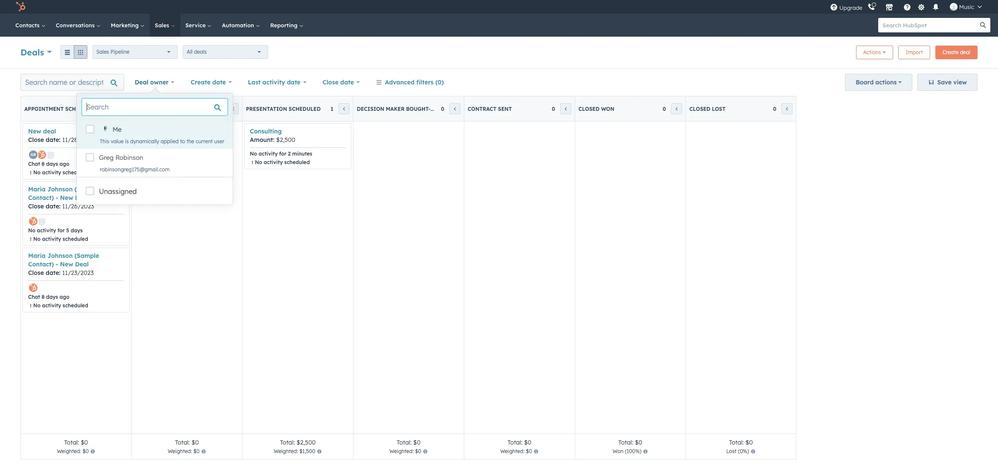 Task type: locate. For each thing, give the bounding box(es) containing it.
qualified
[[135, 106, 165, 112]]

closed
[[579, 106, 600, 112], [690, 106, 711, 112]]

2 chat 8 days ago from the top
[[28, 294, 69, 300]]

advanced filters (0)
[[385, 78, 444, 86]]

0 horizontal spatial deal
[[43, 128, 56, 135]]

: down consulting
[[273, 136, 274, 144]]

new inside maria johnson (sample contact) - new deal close date : 11/26/2023
[[60, 194, 73, 202]]

$2,500 up the 2 at top left
[[276, 136, 295, 144]]

0 vertical spatial -
[[56, 194, 58, 202]]

lost
[[727, 448, 737, 455]]

maria johnson (sample contact) - new deal close date : 11/23/2023
[[28, 252, 99, 277]]

sales for sales pipeline
[[96, 49, 109, 55]]

total: $0 for maker
[[397, 439, 421, 447]]

close down new deal link
[[28, 136, 44, 144]]

sales link
[[150, 14, 180, 37]]

won ( 100% )
[[613, 448, 642, 455]]

close left 11/23/2023
[[28, 269, 44, 277]]

actions
[[876, 78, 897, 86]]

0 vertical spatial new
[[28, 128, 41, 135]]

no activity for 2 minutes
[[250, 151, 312, 157]]

1 chat 8 days ago from the top
[[28, 161, 69, 167]]

for left the 2 at top left
[[279, 151, 287, 157]]

total: $0 for sent
[[508, 439, 532, 447]]

close date button
[[317, 74, 365, 91]]

1 vertical spatial create
[[191, 78, 211, 86]]

) right won
[[640, 448, 642, 455]]

1 horizontal spatial deal
[[960, 49, 971, 55]]

weighted: $0 for maker
[[390, 448, 421, 455]]

robinsongreg175@gmail.com
[[100, 166, 170, 173]]

upgrade
[[840, 4, 863, 11]]

1 horizontal spatial $2,500
[[297, 439, 316, 447]]

close inside maria johnson (sample contact) - new deal close date : 11/26/2023
[[28, 203, 44, 210]]

sales left pipeline
[[96, 49, 109, 55]]

new inside maria johnson (sample contact) - new deal close date : 11/23/2023
[[60, 261, 73, 268]]

last
[[248, 78, 261, 86]]

sales inside popup button
[[96, 49, 109, 55]]

total: $0 for scheduled
[[64, 439, 88, 447]]

is
[[125, 138, 129, 145]]

2 (sample from the top
[[74, 252, 99, 260]]

ago down 11/28/2023
[[60, 161, 69, 167]]

0 vertical spatial maria johnson (sample contact) - new deal link
[[28, 186, 99, 202]]

lost ( 0% )
[[727, 448, 749, 455]]

new up 11/26/2023
[[60, 194, 73, 202]]

(sample inside maria johnson (sample contact) - new deal close date : 11/23/2023
[[74, 252, 99, 260]]

5 total: from the left
[[508, 439, 523, 447]]

1 vertical spatial chat 8 days ago
[[28, 294, 69, 300]]

value
[[111, 138, 124, 145]]

1 vertical spatial maria johnson (sample contact) - new deal link
[[28, 252, 99, 268]]

actions
[[864, 49, 881, 55]]

total: for qualified to buy
[[175, 439, 190, 447]]

1 horizontal spatial to
[[180, 138, 185, 145]]

scheduled down 11/23/2023
[[63, 302, 88, 309]]

maria for maria johnson (sample contact) - new deal close date : 11/26/2023
[[28, 186, 46, 193]]

create for create date
[[191, 78, 211, 86]]

maria down "gr" link
[[28, 186, 46, 193]]

1 weighted: $0 from the left
[[57, 448, 89, 455]]

1 horizontal spatial sales
[[155, 22, 171, 29]]

chat for maria johnson (sample contact) - new deal close date : 11/23/2023
[[28, 294, 40, 300]]

0 vertical spatial johnson
[[47, 186, 73, 193]]

2 closed from the left
[[690, 106, 711, 112]]

contact) up no activity for 5 days
[[28, 194, 54, 202]]

8 for new deal close date : 11/28/2023
[[42, 161, 45, 167]]

1 horizontal spatial (
[[738, 448, 740, 455]]

won
[[601, 106, 615, 112]]

0
[[219, 106, 223, 112], [441, 106, 444, 112], [552, 106, 555, 112], [663, 106, 666, 112], [773, 106, 777, 112]]

1 - from the top
[[56, 194, 58, 202]]

chat 8 days ago
[[28, 161, 69, 167], [28, 294, 69, 300]]

maria for maria johnson (sample contact) - new deal close date : 11/23/2023
[[28, 252, 46, 260]]

8 down new deal link
[[42, 161, 45, 167]]

: left 11/23/2023
[[59, 269, 61, 277]]

chat 8 days ago for 11/23/2023
[[28, 294, 69, 300]]

johnson inside maria johnson (sample contact) - new deal close date : 11/23/2023
[[47, 252, 73, 260]]

Search search field
[[82, 99, 228, 116]]

help button
[[900, 0, 915, 14]]

(sample for maria johnson (sample contact) - new deal close date : 11/23/2023
[[74, 252, 99, 260]]

days down new deal close date : 11/28/2023
[[46, 161, 58, 167]]

(
[[625, 448, 627, 455], [738, 448, 740, 455]]

no activity scheduled down no activity for 5 days
[[33, 236, 88, 242]]

notifications button
[[929, 0, 943, 14]]

applied
[[161, 138, 179, 145]]

ago
[[60, 161, 69, 167], [60, 294, 69, 300]]

1 maria johnson (sample contact) - new deal link from the top
[[28, 186, 99, 202]]

: inside new deal close date : 11/28/2023
[[59, 136, 61, 144]]

close up 1
[[323, 78, 339, 86]]

contact)
[[28, 194, 54, 202], [28, 261, 54, 268]]

total: for contract sent
[[508, 439, 523, 447]]

11/26/2023
[[62, 203, 94, 210]]

( for lost (
[[738, 448, 740, 455]]

total: $0 for lost
[[729, 439, 753, 447]]

2 chat from the top
[[28, 294, 40, 300]]

0 vertical spatial sales
[[155, 22, 171, 29]]

deal up 11/23/2023
[[75, 261, 89, 268]]

5 total: $0 from the left
[[619, 439, 642, 447]]

maria
[[28, 186, 46, 193], [28, 252, 46, 260]]

consulting
[[250, 128, 282, 135]]

create date button
[[185, 74, 237, 91]]

2 maria johnson (sample contact) - new deal link from the top
[[28, 252, 99, 268]]

- inside maria johnson (sample contact) - new deal close date : 11/23/2023
[[56, 261, 58, 268]]

1 ( from the left
[[625, 448, 627, 455]]

1 chat from the top
[[28, 161, 40, 167]]

(sample inside maria johnson (sample contact) - new deal close date : 11/26/2023
[[74, 186, 99, 193]]

no activity scheduled down 11/23/2023
[[33, 302, 88, 309]]

2 total: from the left
[[175, 439, 190, 447]]

0 horizontal spatial sales
[[96, 49, 109, 55]]

this
[[100, 138, 109, 145]]

presentation scheduled
[[246, 106, 321, 112]]

deal for maria johnson (sample contact) - new deal close date : 11/23/2023
[[75, 261, 89, 268]]

sales left service
[[155, 22, 171, 29]]

chat 8 days ago down "gr" link
[[28, 161, 69, 167]]

2 ) from the left
[[748, 448, 749, 455]]

1 weighted: from the left
[[57, 448, 81, 455]]

1 vertical spatial ago
[[60, 294, 69, 300]]

create for create deal
[[943, 49, 959, 55]]

2 contact) from the top
[[28, 261, 54, 268]]

days right 5 at left top
[[71, 227, 83, 234]]

1 vertical spatial deal
[[43, 128, 56, 135]]

maria inside maria johnson (sample contact) - new deal close date : 11/23/2023
[[28, 252, 46, 260]]

2 ago from the top
[[60, 294, 69, 300]]

1 vertical spatial sales
[[96, 49, 109, 55]]

1 vertical spatial -
[[56, 261, 58, 268]]

1 vertical spatial contact)
[[28, 261, 54, 268]]

scheduled up maria johnson (sample contact) - new deal close date : 11/26/2023
[[63, 169, 88, 176]]

menu
[[829, 0, 988, 14]]

(sample
[[74, 186, 99, 193], [74, 252, 99, 260]]

ago down 11/23/2023
[[60, 294, 69, 300]]

create inside button
[[943, 49, 959, 55]]

1 vertical spatial chat
[[28, 294, 40, 300]]

calling icon image
[[868, 3, 875, 11]]

chat
[[28, 161, 40, 167], [28, 294, 40, 300]]

no activity scheduled for 11/26/2023
[[33, 236, 88, 242]]

2 johnson from the top
[[47, 252, 73, 260]]

0 vertical spatial create
[[943, 49, 959, 55]]

1 vertical spatial $2,500
[[297, 439, 316, 447]]

1 vertical spatial 8
[[42, 294, 45, 300]]

5
[[66, 227, 69, 234]]

qualified to buy
[[135, 106, 187, 112]]

contact) down no activity for 5 days
[[28, 261, 54, 268]]

3 weighted: from the left
[[274, 448, 298, 455]]

contact) inside maria johnson (sample contact) - new deal close date : 11/26/2023
[[28, 194, 54, 202]]

0 vertical spatial contact)
[[28, 194, 54, 202]]

1 horizontal spatial closed
[[690, 106, 711, 112]]

days down maria johnson (sample contact) - new deal close date : 11/23/2023
[[46, 294, 58, 300]]

close
[[323, 78, 339, 86], [28, 136, 44, 144], [28, 203, 44, 210], [28, 269, 44, 277]]

weighted: $0 for scheduled
[[57, 448, 89, 455]]

save view button
[[918, 74, 978, 91]]

3 total: from the left
[[280, 439, 295, 447]]

0 vertical spatial 8
[[42, 161, 45, 167]]

5 weighted: from the left
[[500, 448, 525, 455]]

1 vertical spatial maria
[[28, 252, 46, 260]]

- for 11/23/2023
[[56, 261, 58, 268]]

contact) inside maria johnson (sample contact) - new deal close date : 11/23/2023
[[28, 261, 54, 268]]

weighted: $1,500
[[274, 448, 315, 455]]

sales pipeline button
[[93, 45, 178, 59]]

total: for closed won
[[619, 439, 634, 447]]

1 vertical spatial deal
[[75, 194, 89, 202]]

( for won (
[[625, 448, 627, 455]]

minutes
[[292, 151, 312, 157]]

2 - from the top
[[56, 261, 58, 268]]

: left 11/26/2023
[[59, 203, 61, 210]]

weighted: for presentation
[[274, 448, 298, 455]]

hubspot link
[[10, 2, 32, 12]]

lost
[[712, 106, 726, 112]]

create date
[[191, 78, 226, 86]]

no activity scheduled for 11/28/2023
[[33, 169, 88, 176]]

unassigned
[[99, 187, 137, 196]]

1 vertical spatial to
[[180, 138, 185, 145]]

bought-
[[406, 106, 431, 112]]

johnson up 11/23/2023
[[47, 252, 73, 260]]

0 vertical spatial chat 8 days ago
[[28, 161, 69, 167]]

: inside maria johnson (sample contact) - new deal close date : 11/23/2023
[[59, 269, 61, 277]]

weighted: for qualified
[[168, 448, 192, 455]]

save
[[938, 78, 952, 86]]

1 vertical spatial (sample
[[74, 252, 99, 260]]

scheduled down 5 at left top
[[63, 236, 88, 242]]

board
[[856, 78, 874, 86]]

conversations link
[[51, 14, 106, 37]]

maria inside maria johnson (sample contact) - new deal close date : 11/26/2023
[[28, 186, 46, 193]]

no activity scheduled up maria johnson (sample contact) - new deal close date : 11/26/2023
[[33, 169, 88, 176]]

scheduled
[[65, 106, 97, 112], [289, 106, 321, 112], [284, 159, 310, 165], [63, 169, 88, 176], [63, 236, 88, 242], [63, 302, 88, 309]]

deal
[[135, 78, 148, 86], [75, 194, 89, 202], [75, 261, 89, 268]]

deal inside button
[[960, 49, 971, 55]]

2 vertical spatial new
[[60, 261, 73, 268]]

1 johnson from the top
[[47, 186, 73, 193]]

for
[[279, 151, 287, 157], [57, 227, 65, 234]]

Search HubSpot search field
[[879, 18, 983, 32]]

new up "gr" link
[[28, 128, 41, 135]]

) for 100%
[[640, 448, 642, 455]]

0 vertical spatial (sample
[[74, 186, 99, 193]]

settings link
[[916, 2, 927, 11]]

(sample up 11/23/2023
[[74, 252, 99, 260]]

to left "buy"
[[167, 106, 174, 112]]

johnson up 11/26/2023
[[47, 186, 73, 193]]

0 horizontal spatial (
[[625, 448, 627, 455]]

filters
[[416, 78, 434, 86]]

close up no activity for 5 days
[[28, 203, 44, 210]]

- for 11/26/2023
[[56, 194, 58, 202]]

deal for maria johnson (sample contact) - new deal close date : 11/26/2023
[[75, 194, 89, 202]]

) for 0%
[[748, 448, 749, 455]]

1 contact) from the top
[[28, 194, 54, 202]]

2 0 from the left
[[441, 106, 444, 112]]

settings image
[[918, 4, 926, 11]]

new inside new deal close date : 11/28/2023
[[28, 128, 41, 135]]

help image
[[904, 4, 911, 12]]

1 vertical spatial days
[[71, 227, 83, 234]]

-
[[56, 194, 58, 202], [56, 261, 58, 268]]

deal up view
[[960, 49, 971, 55]]

0 for decision maker bought-in
[[441, 106, 444, 112]]

group
[[61, 45, 87, 59]]

deal for create
[[960, 49, 971, 55]]

notifications image
[[932, 4, 940, 12]]

upgrade image
[[830, 4, 838, 11]]

0 vertical spatial $2,500
[[276, 136, 295, 144]]

automation
[[222, 22, 256, 29]]

1 vertical spatial johnson
[[47, 252, 73, 260]]

deals banner
[[20, 43, 978, 60]]

board actions button
[[845, 74, 913, 91]]

- up no activity for 5 days
[[56, 194, 58, 202]]

1 0 from the left
[[219, 106, 223, 112]]

1 ) from the left
[[640, 448, 642, 455]]

0 horizontal spatial $2,500
[[276, 136, 295, 144]]

list box
[[77, 121, 233, 177]]

deal left owner
[[135, 78, 148, 86]]

closed left 'lost'
[[690, 106, 711, 112]]

deal down appointment
[[43, 128, 56, 135]]

0 for closed won
[[663, 106, 666, 112]]

4 0 from the left
[[663, 106, 666, 112]]

2 maria from the top
[[28, 252, 46, 260]]

2 vertical spatial deal
[[75, 261, 89, 268]]

days for (sample
[[46, 294, 58, 300]]

deal inside dropdown button
[[135, 78, 148, 86]]

for for 2 minutes
[[279, 151, 287, 157]]

6 total: from the left
[[619, 439, 634, 447]]

0 vertical spatial ago
[[60, 161, 69, 167]]

contract
[[468, 106, 497, 112]]

all deals
[[187, 49, 207, 55]]

0 vertical spatial maria
[[28, 186, 46, 193]]

2 weighted: from the left
[[168, 448, 192, 455]]

total: $0 for won
[[619, 439, 642, 447]]

import button
[[899, 46, 930, 59]]

8 down maria johnson (sample contact) - new deal close date : 11/23/2023
[[42, 294, 45, 300]]

0 vertical spatial deal
[[960, 49, 971, 55]]

- down no activity for 5 days
[[56, 261, 58, 268]]

date inside maria johnson (sample contact) - new deal close date : 11/26/2023
[[46, 203, 59, 210]]

3 total: $0 from the left
[[397, 439, 421, 447]]

4 weighted: from the left
[[390, 448, 414, 455]]

3 weighted: $0 from the left
[[390, 448, 421, 455]]

2 8 from the top
[[42, 294, 45, 300]]

maria johnson (sample contact) - new deal link for 11/23/2023
[[28, 252, 99, 268]]

deal inside maria johnson (sample contact) - new deal close date : 11/23/2023
[[75, 261, 89, 268]]

0 horizontal spatial to
[[167, 106, 174, 112]]

1 closed from the left
[[579, 106, 600, 112]]

list box containing me
[[77, 121, 233, 177]]

johnson inside maria johnson (sample contact) - new deal close date : 11/26/2023
[[47, 186, 73, 193]]

0 for contract sent
[[552, 106, 555, 112]]

1 horizontal spatial create
[[943, 49, 959, 55]]

0 horizontal spatial create
[[191, 78, 211, 86]]

1 vertical spatial new
[[60, 194, 73, 202]]

1 8 from the top
[[42, 161, 45, 167]]

$2,500 inside consulting amount : $2,500
[[276, 136, 295, 144]]

1 total: $0 from the left
[[64, 439, 88, 447]]

1 vertical spatial for
[[57, 227, 65, 234]]

2 vertical spatial days
[[46, 294, 58, 300]]

0 vertical spatial for
[[279, 151, 287, 157]]

: inside consulting amount : $2,500
[[273, 136, 274, 144]]

)
[[640, 448, 642, 455], [748, 448, 749, 455]]

new up 11/23/2023
[[60, 261, 73, 268]]

0 horizontal spatial closed
[[579, 106, 600, 112]]

chat 8 days ago down maria johnson (sample contact) - new deal close date : 11/23/2023
[[28, 294, 69, 300]]

close inside new deal close date : 11/28/2023
[[28, 136, 44, 144]]

0 horizontal spatial )
[[640, 448, 642, 455]]

1 total: from the left
[[64, 439, 79, 447]]

0 vertical spatial days
[[46, 161, 58, 167]]

scheduled down minutes
[[284, 159, 310, 165]]

maria johnson (sample contact) - new deal link up 11/23/2023
[[28, 252, 99, 268]]

create up save view
[[943, 49, 959, 55]]

1 horizontal spatial for
[[279, 151, 287, 157]]

deal inside new deal close date : 11/28/2023
[[43, 128, 56, 135]]

0%
[[740, 448, 748, 455]]

0 vertical spatial to
[[167, 106, 174, 112]]

closed left won
[[579, 106, 600, 112]]

close inside maria johnson (sample contact) - new deal close date : 11/23/2023
[[28, 269, 44, 277]]

weighted: $0
[[57, 448, 89, 455], [168, 448, 200, 455], [390, 448, 421, 455], [500, 448, 532, 455]]

2 total: $0 from the left
[[175, 439, 199, 447]]

maria down no activity for 5 days
[[28, 252, 46, 260]]

days
[[46, 161, 58, 167], [71, 227, 83, 234], [46, 294, 58, 300]]

1 horizontal spatial )
[[748, 448, 749, 455]]

5 0 from the left
[[773, 106, 777, 112]]

$2,500 up $1,500
[[297, 439, 316, 447]]

1 ago from the top
[[60, 161, 69, 167]]

deal inside maria johnson (sample contact) - new deal close date : 11/26/2023
[[75, 194, 89, 202]]

maria johnson (sample contact) - new deal link up 11/26/2023
[[28, 186, 99, 202]]

0 vertical spatial chat
[[28, 161, 40, 167]]

0 horizontal spatial for
[[57, 227, 65, 234]]

0 vertical spatial deal
[[135, 78, 148, 86]]

4 total: $0 from the left
[[508, 439, 532, 447]]

create inside popup button
[[191, 78, 211, 86]]

6 total: $0 from the left
[[729, 439, 753, 447]]

(sample up 11/26/2023
[[74, 186, 99, 193]]

weighted: for contract
[[500, 448, 525, 455]]

: left 11/28/2023
[[59, 136, 61, 144]]

2 ( from the left
[[738, 448, 740, 455]]

reporting
[[270, 22, 299, 29]]

4 weighted: $0 from the left
[[500, 448, 532, 455]]

conversations
[[56, 22, 96, 29]]

maker
[[386, 106, 405, 112]]

last activity date button
[[242, 74, 312, 91]]

3 0 from the left
[[552, 106, 555, 112]]

7 total: from the left
[[729, 439, 744, 447]]

to left the the
[[180, 138, 185, 145]]

to
[[167, 106, 174, 112], [180, 138, 185, 145]]

low
[[111, 151, 120, 158]]

1 (sample from the top
[[74, 186, 99, 193]]

( right lost
[[738, 448, 740, 455]]

marketing link
[[106, 14, 150, 37]]

total: $0
[[64, 439, 88, 447], [175, 439, 199, 447], [397, 439, 421, 447], [508, 439, 532, 447], [619, 439, 642, 447], [729, 439, 753, 447]]

maria johnson (sample contact) - new deal close date : 11/26/2023
[[28, 186, 99, 210]]

) right lost
[[748, 448, 749, 455]]

for left 5 at left top
[[57, 227, 65, 234]]

create down deals
[[191, 78, 211, 86]]

- inside maria johnson (sample contact) - new deal close date : 11/26/2023
[[56, 194, 58, 202]]

( right won
[[625, 448, 627, 455]]

no
[[250, 151, 257, 157], [255, 159, 262, 165], [33, 169, 41, 176], [28, 227, 35, 234], [33, 236, 41, 242], [33, 302, 41, 309]]

2 weighted: $0 from the left
[[168, 448, 200, 455]]

4 total: from the left
[[397, 439, 412, 447]]

1 maria from the top
[[28, 186, 46, 193]]

deal up 11/26/2023
[[75, 194, 89, 202]]



Task type: vqa. For each thing, say whether or not it's contained in the screenshot.
( to the right
yes



Task type: describe. For each thing, give the bounding box(es) containing it.
new deal close date : 11/28/2023
[[28, 128, 94, 144]]

: inside maria johnson (sample contact) - new deal close date : 11/26/2023
[[59, 203, 61, 210]]

calling icon button
[[864, 1, 879, 12]]

sales pipeline
[[96, 49, 129, 55]]

service
[[185, 22, 207, 29]]

deals button
[[20, 46, 52, 58]]

total: $0 for to
[[175, 439, 199, 447]]

8 for maria johnson (sample contact) - new deal close date : 11/23/2023
[[42, 294, 45, 300]]

user
[[214, 138, 224, 145]]

0 for qualified to buy
[[219, 106, 223, 112]]

contract sent
[[468, 106, 512, 112]]

consulting amount : $2,500
[[250, 128, 295, 144]]

date inside new deal close date : 11/28/2023
[[46, 136, 59, 144]]

$1,500
[[299, 448, 315, 455]]

scheduled down search name or description search box
[[65, 106, 97, 112]]

the
[[187, 138, 194, 145]]

current
[[196, 138, 213, 145]]

(sample for maria johnson (sample contact) - new deal close date : 11/26/2023
[[74, 186, 99, 193]]

marketing
[[111, 22, 140, 29]]

0 for closed lost
[[773, 106, 777, 112]]

days for close
[[46, 161, 58, 167]]

(0)
[[436, 78, 444, 86]]

scheduled left 1
[[289, 106, 321, 112]]

11/23/2023
[[62, 269, 94, 277]]

reporting link
[[265, 14, 309, 37]]

greg robinson
[[99, 154, 143, 162]]

search image
[[980, 22, 986, 28]]

group inside deals banner
[[61, 45, 87, 59]]

create deal button
[[936, 46, 978, 59]]

no activity scheduled down 'no activity for 2 minutes'
[[255, 159, 310, 165]]

decision maker bought-in
[[357, 106, 437, 112]]

deals
[[20, 47, 44, 57]]

new for maria johnson (sample contact) - new deal close date : 11/26/2023
[[60, 194, 73, 202]]

music button
[[945, 0, 987, 14]]

3
[[109, 106, 112, 112]]

total: for presentation scheduled
[[280, 439, 295, 447]]

total: for closed lost
[[729, 439, 744, 447]]

Search name or description search field
[[20, 74, 124, 91]]

all deals button
[[183, 45, 268, 59]]

johnson for 11/26/2023
[[47, 186, 73, 193]]

weighted: for decision
[[390, 448, 414, 455]]

buy
[[176, 106, 187, 112]]

amount
[[250, 136, 273, 144]]

greg robinson image
[[950, 3, 958, 11]]

marketplaces image
[[886, 4, 893, 12]]

deal owner
[[135, 78, 169, 86]]

johnson for 11/23/2023
[[47, 252, 73, 260]]

11/28/2023
[[62, 136, 94, 144]]

create deal
[[943, 49, 971, 55]]

close inside popup button
[[323, 78, 339, 86]]

sales for sales
[[155, 22, 171, 29]]

won
[[613, 448, 624, 455]]

consulting link
[[250, 128, 282, 135]]

close date
[[323, 78, 354, 86]]

closed for closed lost
[[690, 106, 711, 112]]

for for 5 days
[[57, 227, 65, 234]]

weighted: for appointment
[[57, 448, 81, 455]]

no activity for 5 days
[[28, 227, 83, 234]]

date inside maria johnson (sample contact) - new deal close date : 11/23/2023
[[46, 269, 59, 277]]

weighted: $0 for sent
[[500, 448, 532, 455]]

advanced filters (0) button
[[371, 74, 450, 91]]

appointment scheduled
[[24, 106, 97, 112]]

total: for appointment scheduled
[[64, 439, 79, 447]]

100%
[[627, 448, 640, 455]]

gr link
[[28, 150, 38, 160]]

marketplaces button
[[881, 0, 899, 14]]

deal for new
[[43, 128, 56, 135]]

actions button
[[856, 46, 894, 59]]

contacts link
[[10, 14, 51, 37]]

1
[[331, 106, 334, 112]]

total: $2,500
[[280, 439, 316, 447]]

last activity date
[[248, 78, 301, 86]]

pipeline
[[111, 49, 129, 55]]

contact) for maria johnson (sample contact) - new deal close date : 11/23/2023
[[28, 261, 54, 268]]

chat 8 days ago for 11/28/2023
[[28, 161, 69, 167]]

appointment
[[24, 106, 64, 112]]

weighted: $0 for to
[[168, 448, 200, 455]]

ago for 11/23/2023
[[60, 294, 69, 300]]

no activity scheduled for 11/23/2023
[[33, 302, 88, 309]]

to inside list box
[[180, 138, 185, 145]]

view
[[954, 78, 967, 86]]

maria johnson (sample contact) - new deal link for 11/26/2023
[[28, 186, 99, 202]]

chat for new deal close date : 11/28/2023
[[28, 161, 40, 167]]

menu containing music
[[829, 0, 988, 14]]

2
[[288, 151, 291, 157]]

board actions
[[856, 78, 897, 86]]

hubspot image
[[15, 2, 26, 12]]

robinson
[[115, 154, 143, 162]]

closed lost
[[690, 106, 726, 112]]

contact) for maria johnson (sample contact) - new deal close date : 11/26/2023
[[28, 194, 54, 202]]

ago for 11/28/2023
[[60, 161, 69, 167]]

greg
[[99, 154, 114, 162]]

owner
[[150, 78, 169, 86]]

new for maria johnson (sample contact) - new deal close date : 11/23/2023
[[60, 261, 73, 268]]

this value is dynamically applied to the current user
[[100, 138, 224, 145]]

import
[[906, 49, 923, 55]]

in
[[431, 106, 437, 112]]

new deal link
[[28, 128, 56, 135]]

activity inside last activity date popup button
[[263, 78, 285, 86]]

closed won
[[579, 106, 615, 112]]

search button
[[976, 18, 991, 32]]

advanced
[[385, 78, 415, 86]]

presentation
[[246, 106, 287, 112]]

closed for closed won
[[579, 106, 600, 112]]

music
[[960, 3, 975, 10]]

save view
[[938, 78, 967, 86]]

total: for decision maker bought-in
[[397, 439, 412, 447]]

deal owner button
[[129, 74, 180, 91]]



